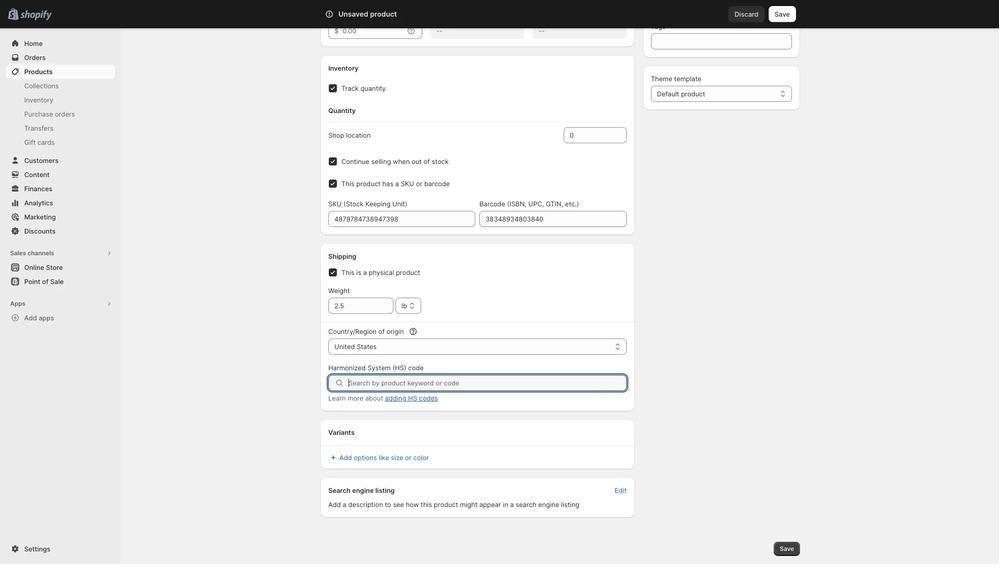Task type: locate. For each thing, give the bounding box(es) containing it.
add down 'search engine listing'
[[328, 501, 341, 509]]

1 vertical spatial save
[[780, 546, 794, 553]]

variants
[[328, 429, 355, 437]]

(isbn,
[[507, 200, 527, 208]]

(stock
[[344, 200, 364, 208]]

products link
[[6, 65, 115, 79]]

save
[[775, 10, 790, 18], [780, 546, 794, 553]]

a right "has"
[[395, 180, 399, 188]]

product right this
[[434, 501, 458, 509]]

1 horizontal spatial search
[[370, 10, 391, 18]]

add apps
[[24, 314, 54, 322]]

2 vertical spatial add
[[328, 501, 341, 509]]

home link
[[6, 36, 115, 51]]

1 vertical spatial sku
[[328, 200, 342, 208]]

about
[[365, 395, 383, 403]]

collections
[[24, 82, 59, 90]]

this product has a sku or barcode
[[342, 180, 450, 188]]

1 horizontal spatial or
[[416, 180, 423, 188]]

or
[[416, 180, 423, 188], [405, 454, 412, 462]]

product up cost per item text box
[[370, 10, 397, 18]]

description
[[348, 501, 383, 509]]

discard button
[[729, 6, 765, 22]]

0 vertical spatial add
[[24, 314, 37, 322]]

discard
[[735, 10, 759, 18]]

lb
[[402, 302, 407, 310]]

size
[[391, 454, 403, 462]]

add apps button
[[6, 311, 115, 325]]

of
[[424, 158, 430, 166], [42, 278, 48, 286], [379, 328, 385, 336]]

this left is
[[342, 269, 355, 277]]

1 vertical spatial search
[[328, 487, 351, 495]]

1 horizontal spatial sku
[[401, 180, 414, 188]]

point of sale
[[24, 278, 64, 286]]

location
[[346, 131, 371, 139]]

2 this from the top
[[342, 269, 355, 277]]

search up the description
[[328, 487, 351, 495]]

Barcode (ISBN, UPC, GTIN, etc.) text field
[[480, 211, 627, 227]]

add for add a description to see how this product might appear in a search engine listing
[[328, 501, 341, 509]]

cost
[[328, 12, 343, 20]]

selling
[[371, 158, 391, 166]]

customers
[[24, 157, 59, 165]]

None number field
[[564, 127, 612, 144]]

collections link
[[6, 79, 115, 93]]

1 vertical spatial add
[[340, 454, 352, 462]]

inventory link
[[6, 93, 115, 107]]

engine up the description
[[352, 487, 374, 495]]

0 horizontal spatial sku
[[328, 200, 342, 208]]

search for search
[[370, 10, 391, 18]]

transfers link
[[6, 121, 115, 135]]

sku
[[401, 180, 414, 188], [328, 200, 342, 208]]

system
[[368, 364, 391, 372]]

search
[[516, 501, 537, 509]]

1 horizontal spatial engine
[[539, 501, 559, 509]]

continue
[[342, 158, 370, 166]]

product down template
[[681, 90, 706, 98]]

search up cost per item text box
[[370, 10, 391, 18]]

2 horizontal spatial of
[[424, 158, 430, 166]]

listing up to
[[376, 487, 395, 495]]

code
[[408, 364, 424, 372]]

of right out
[[424, 158, 430, 166]]

0 vertical spatial save
[[775, 10, 790, 18]]

finances link
[[6, 182, 115, 196]]

of for point of sale
[[42, 278, 48, 286]]

or right size
[[405, 454, 412, 462]]

add options like size or color
[[340, 454, 429, 462]]

shop
[[328, 131, 344, 139]]

1 vertical spatial of
[[42, 278, 48, 286]]

2 vertical spatial of
[[379, 328, 385, 336]]

add
[[24, 314, 37, 322], [340, 454, 352, 462], [328, 501, 341, 509]]

listing
[[376, 487, 395, 495], [561, 501, 580, 509]]

0 vertical spatial inventory
[[328, 64, 359, 72]]

1 vertical spatial or
[[405, 454, 412, 462]]

united
[[335, 343, 355, 351]]

analytics
[[24, 199, 53, 207]]

this
[[342, 180, 355, 188], [342, 269, 355, 277]]

might
[[460, 501, 478, 509]]

0 vertical spatial this
[[342, 180, 355, 188]]

engine right search
[[539, 501, 559, 509]]

0 vertical spatial or
[[416, 180, 423, 188]]

sku left the (stock
[[328, 200, 342, 208]]

point
[[24, 278, 40, 286]]

1 horizontal spatial of
[[379, 328, 385, 336]]

of for country/region of origin
[[379, 328, 385, 336]]

this is a physical product
[[342, 269, 420, 277]]

cards
[[38, 138, 55, 147]]

this for this is a physical product
[[342, 269, 355, 277]]

0 vertical spatial of
[[424, 158, 430, 166]]

when
[[393, 158, 410, 166]]

gtin,
[[546, 200, 563, 208]]

sku (stock keeping unit)
[[328, 200, 408, 208]]

product
[[370, 10, 397, 18], [681, 90, 706, 98], [357, 180, 381, 188], [396, 269, 420, 277], [434, 501, 458, 509]]

inventory up track
[[328, 64, 359, 72]]

of left sale
[[42, 278, 48, 286]]

default
[[657, 90, 680, 98]]

1 horizontal spatial listing
[[561, 501, 580, 509]]

keeping
[[366, 200, 391, 208]]

0 vertical spatial search
[[370, 10, 391, 18]]

add left apps
[[24, 314, 37, 322]]

this up the (stock
[[342, 180, 355, 188]]

shopify image
[[20, 10, 52, 21]]

search button
[[353, 6, 646, 22]]

online store
[[24, 264, 63, 272]]

save for top save "button"
[[775, 10, 790, 18]]

sku right "has"
[[401, 180, 414, 188]]

shipping
[[328, 253, 356, 261]]

save button
[[769, 6, 796, 22], [774, 543, 800, 557]]

0 vertical spatial sku
[[401, 180, 414, 188]]

purchase orders link
[[6, 107, 115, 121]]

of left origin
[[379, 328, 385, 336]]

1 vertical spatial this
[[342, 269, 355, 277]]

1 vertical spatial inventory
[[24, 96, 53, 104]]

is
[[357, 269, 362, 277]]

in
[[503, 501, 508, 509]]

theme
[[651, 75, 673, 83]]

inventory up purchase
[[24, 96, 53, 104]]

of inside button
[[42, 278, 48, 286]]

add left the options
[[340, 454, 352, 462]]

0 horizontal spatial or
[[405, 454, 412, 462]]

color
[[413, 454, 429, 462]]

product right 'physical'
[[396, 269, 420, 277]]

content link
[[6, 168, 115, 182]]

unsaved product
[[339, 10, 397, 18]]

or left barcode
[[416, 180, 423, 188]]

product left "has"
[[357, 180, 381, 188]]

0 horizontal spatial engine
[[352, 487, 374, 495]]

product for default
[[681, 90, 706, 98]]

learn more about adding hs codes
[[328, 395, 438, 403]]

1 horizontal spatial inventory
[[328, 64, 359, 72]]

0 horizontal spatial search
[[328, 487, 351, 495]]

track
[[342, 84, 359, 92]]

search inside search button
[[370, 10, 391, 18]]

add for add apps
[[24, 314, 37, 322]]

barcode
[[480, 200, 506, 208]]

0 horizontal spatial inventory
[[24, 96, 53, 104]]

1 this from the top
[[342, 180, 355, 188]]

0 horizontal spatial listing
[[376, 487, 395, 495]]

listing right search
[[561, 501, 580, 509]]

0 horizontal spatial of
[[42, 278, 48, 286]]

has
[[383, 180, 394, 188]]

product for this
[[357, 180, 381, 188]]



Task type: describe. For each thing, give the bounding box(es) containing it.
0 vertical spatial save button
[[769, 6, 796, 22]]

purchase orders
[[24, 110, 75, 118]]

adding hs codes link
[[385, 395, 438, 403]]

store
[[46, 264, 63, 272]]

1 vertical spatial listing
[[561, 501, 580, 509]]

states
[[357, 343, 377, 351]]

product for unsaved
[[370, 10, 397, 18]]

tags
[[651, 22, 666, 30]]

united states
[[335, 343, 377, 351]]

this
[[421, 501, 432, 509]]

continue selling when out of stock
[[342, 158, 449, 166]]

adding
[[385, 395, 406, 403]]

barcode (isbn, upc, gtin, etc.)
[[480, 200, 579, 208]]

barcode
[[424, 180, 450, 188]]

or inside button
[[405, 454, 412, 462]]

a left the description
[[343, 501, 347, 509]]

to
[[385, 501, 391, 509]]

cost per item
[[328, 12, 370, 20]]

$
[[335, 27, 339, 35]]

settings
[[24, 546, 50, 554]]

1 vertical spatial engine
[[539, 501, 559, 509]]

a right 'in'
[[510, 501, 514, 509]]

transfers
[[24, 124, 53, 132]]

gift
[[24, 138, 36, 147]]

orders
[[55, 110, 75, 118]]

etc.)
[[565, 200, 579, 208]]

customers link
[[6, 154, 115, 168]]

sale
[[50, 278, 64, 286]]

discounts
[[24, 227, 56, 235]]

how
[[406, 501, 419, 509]]

0 vertical spatial listing
[[376, 487, 395, 495]]

harmonized
[[328, 364, 366, 372]]

discounts link
[[6, 224, 115, 239]]

Margin text field
[[533, 23, 627, 39]]

see
[[393, 501, 404, 509]]

online store link
[[6, 261, 115, 275]]

learn
[[328, 395, 346, 403]]

unit)
[[392, 200, 408, 208]]

quantity
[[361, 84, 386, 92]]

a right is
[[363, 269, 367, 277]]

(hs)
[[393, 364, 407, 372]]

purchase
[[24, 110, 53, 118]]

Weight text field
[[328, 298, 394, 314]]

online store button
[[0, 261, 121, 275]]

apps
[[10, 300, 25, 308]]

this for this product has a sku or barcode
[[342, 180, 355, 188]]

weight
[[328, 287, 350, 295]]

marketing link
[[6, 210, 115, 224]]

save for the bottommost save "button"
[[780, 546, 794, 553]]

point of sale link
[[6, 275, 115, 289]]

quantity
[[328, 107, 356, 115]]

Tags text field
[[651, 33, 792, 50]]

point of sale button
[[0, 275, 121, 289]]

theme template
[[651, 75, 702, 83]]

country/region of origin
[[328, 328, 404, 336]]

online
[[24, 264, 44, 272]]

apps
[[39, 314, 54, 322]]

add for add options like size or color
[[340, 454, 352, 462]]

per
[[345, 12, 355, 20]]

search engine listing
[[328, 487, 395, 495]]

Cost per item text field
[[343, 23, 404, 39]]

Harmonized System (HS) code text field
[[349, 375, 627, 392]]

template
[[674, 75, 702, 83]]

shop location
[[328, 131, 371, 139]]

home
[[24, 39, 43, 47]]

sales channels button
[[6, 247, 115, 261]]

finances
[[24, 185, 52, 193]]

upc,
[[529, 200, 544, 208]]

0 vertical spatial engine
[[352, 487, 374, 495]]

options
[[354, 454, 377, 462]]

1 vertical spatial save button
[[774, 543, 800, 557]]

unsaved
[[339, 10, 368, 18]]

content
[[24, 171, 50, 179]]

analytics link
[[6, 196, 115, 210]]

marketing
[[24, 213, 56, 221]]

appear
[[480, 501, 501, 509]]

codes
[[419, 395, 438, 403]]

search for search engine listing
[[328, 487, 351, 495]]

edit button
[[609, 484, 633, 498]]

physical
[[369, 269, 394, 277]]

edit
[[615, 487, 627, 495]]

more
[[348, 395, 364, 403]]

stock
[[432, 158, 449, 166]]

settings link
[[6, 543, 115, 557]]

gift cards
[[24, 138, 55, 147]]

products
[[24, 68, 53, 76]]

Profit text field
[[431, 23, 525, 39]]

country/region
[[328, 328, 377, 336]]

SKU (Stock Keeping Unit) text field
[[328, 211, 476, 227]]

gift cards link
[[6, 135, 115, 150]]

harmonized system (hs) code
[[328, 364, 424, 372]]

like
[[379, 454, 389, 462]]



Task type: vqa. For each thing, say whether or not it's contained in the screenshot.
the topmost This
yes



